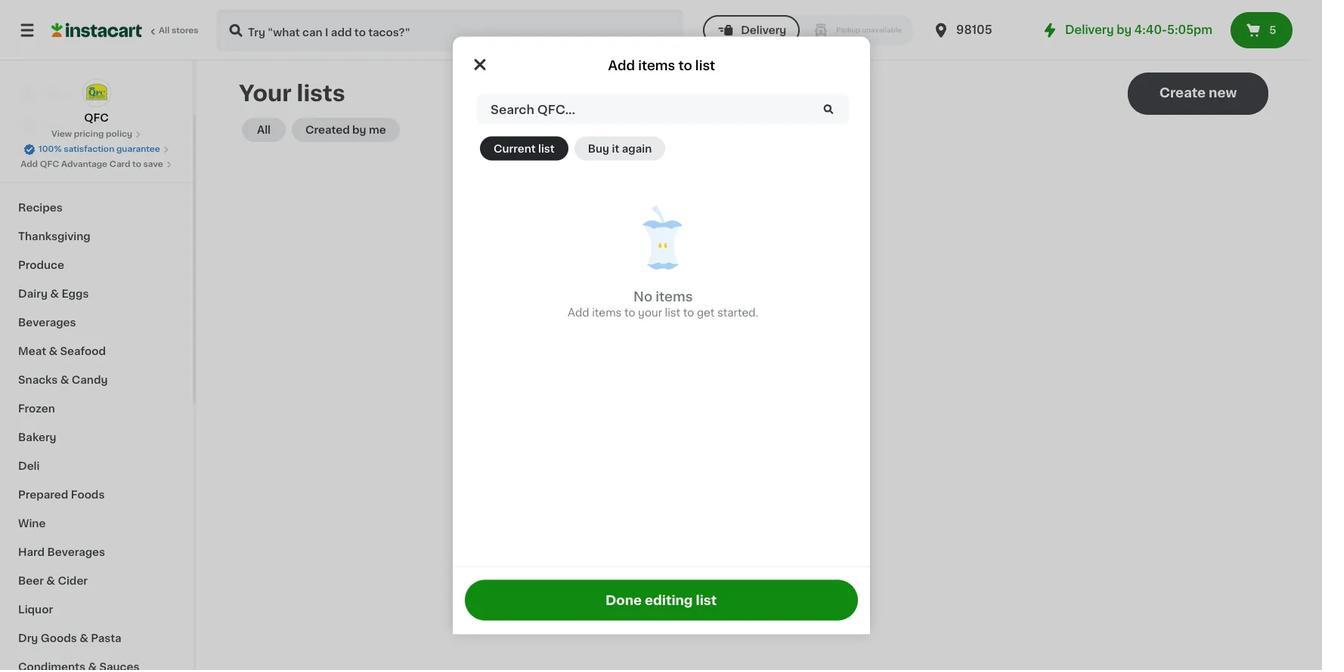 Task type: vqa. For each thing, say whether or not it's contained in the screenshot.
6's 'lb'
no



Task type: describe. For each thing, give the bounding box(es) containing it.
0 vertical spatial buy
[[42, 119, 64, 129]]

deli
[[18, 461, 40, 472]]

hard beverages link
[[9, 538, 184, 567]]

buy it again inside button
[[588, 143, 652, 153]]

done editing list button
[[465, 580, 858, 621]]

deli link
[[9, 452, 184, 481]]

wine
[[18, 519, 46, 529]]

your lists
[[239, 82, 345, 104]]

shop link
[[9, 79, 184, 109]]

0 horizontal spatial again
[[76, 119, 106, 129]]

it inside buy it again link
[[66, 119, 74, 129]]

lists
[[42, 149, 68, 160]]

5 button
[[1231, 12, 1293, 48]]

all for all
[[257, 125, 271, 135]]

dry goods & pasta link
[[9, 624, 184, 653]]

current list button
[[480, 136, 568, 160]]

delivery button
[[703, 15, 800, 45]]

wine link
[[9, 510, 184, 538]]

no for items
[[633, 291, 652, 303]]

by for delivery
[[1117, 24, 1132, 36]]

beer
[[18, 576, 44, 587]]

prepared foods
[[18, 490, 105, 500]]

advantage
[[61, 160, 107, 169]]

buy inside button
[[588, 143, 609, 153]]

100%
[[39, 145, 62, 153]]

search qfc... button
[[477, 94, 849, 124]]

98105 button
[[932, 9, 1023, 51]]

it inside buy it again button
[[612, 143, 619, 153]]

card
[[109, 160, 130, 169]]

delivery by 4:40-5:05pm
[[1065, 24, 1213, 36]]

hard beverages
[[18, 547, 105, 558]]

create new
[[1160, 87, 1237, 99]]

recipes link
[[9, 194, 184, 222]]

again inside button
[[622, 143, 652, 153]]

dry goods & pasta
[[18, 634, 121, 644]]

thanksgiving
[[18, 231, 91, 242]]

dairy & eggs
[[18, 289, 89, 299]]

shop
[[42, 88, 71, 99]]

dairy & eggs link
[[9, 280, 184, 308]]

thanksgiving link
[[9, 222, 184, 251]]

qfc...
[[537, 103, 575, 115]]

policy
[[106, 130, 132, 138]]

2 vertical spatial items
[[592, 308, 621, 318]]

beer & cider link
[[9, 567, 184, 596]]

pasta
[[91, 634, 121, 644]]

prepared
[[18, 490, 68, 500]]

4:40-
[[1135, 24, 1167, 36]]

by for created
[[352, 125, 366, 135]]

view pricing policy
[[51, 130, 132, 138]]

liquor
[[18, 605, 53, 615]]

pricing
[[74, 130, 104, 138]]

produce link
[[9, 251, 184, 280]]

all button
[[242, 118, 286, 142]]

instacart logo image
[[51, 21, 142, 39]]

get
[[697, 308, 714, 318]]

done editing list
[[605, 595, 717, 607]]

5
[[1269, 25, 1276, 36]]

lists for your
[[297, 82, 345, 104]]

created
[[305, 125, 350, 135]]

guarantee
[[116, 145, 160, 153]]

your
[[638, 308, 662, 318]]

recipes
[[18, 203, 63, 213]]

started.
[[717, 308, 758, 318]]

foods
[[71, 490, 105, 500]]

done
[[605, 595, 642, 607]]

created by me
[[305, 125, 386, 135]]

save
[[143, 160, 163, 169]]

to up search qfc... button
[[678, 59, 692, 71]]

list inside "button"
[[538, 143, 554, 153]]

to left get
[[683, 308, 694, 318]]

satisfaction
[[64, 145, 114, 153]]

5:05pm
[[1167, 24, 1213, 36]]

100% satisfaction guarantee button
[[24, 141, 169, 156]]

& for meat
[[49, 346, 58, 357]]

dairy
[[18, 289, 48, 299]]

add for add items to list
[[608, 59, 635, 71]]

stores
[[172, 26, 199, 35]]

items for no
[[655, 291, 692, 303]]

goods
[[41, 634, 77, 644]]

no items add items to your list to get started.
[[567, 291, 758, 318]]

created by me button
[[292, 118, 400, 142]]

snacks
[[18, 375, 58, 386]]



Task type: locate. For each thing, give the bounding box(es) containing it.
search qfc...
[[490, 103, 575, 115]]

1 horizontal spatial all
[[257, 125, 271, 135]]

1 horizontal spatial lists
[[739, 314, 766, 326]]

lists up created at the top left of page
[[297, 82, 345, 104]]

list
[[695, 59, 715, 71], [538, 143, 554, 153], [665, 308, 680, 318], [696, 595, 717, 607]]

lists link
[[9, 139, 184, 169]]

snacks & candy link
[[9, 366, 184, 395]]

new
[[1209, 87, 1237, 99]]

all
[[159, 26, 170, 35], [257, 125, 271, 135]]

it
[[66, 119, 74, 129], [612, 143, 619, 153]]

buy right current list "button"
[[588, 143, 609, 153]]

produce
[[18, 260, 64, 271]]

1 vertical spatial buy
[[588, 143, 609, 153]]

98105
[[956, 24, 992, 36]]

list_add_items dialog
[[452, 36, 870, 634]]

no
[[633, 291, 652, 303], [717, 314, 736, 326]]

1 horizontal spatial by
[[1117, 24, 1132, 36]]

0 vertical spatial qfc
[[84, 113, 109, 123]]

current
[[493, 143, 535, 153]]

items up search qfc... button
[[638, 59, 675, 71]]

lists left yet
[[739, 314, 766, 326]]

& for snacks
[[60, 375, 69, 386]]

0 horizontal spatial delivery
[[741, 25, 787, 36]]

1 horizontal spatial no
[[717, 314, 736, 326]]

& inside 'link'
[[79, 634, 88, 644]]

1 horizontal spatial again
[[622, 143, 652, 153]]

qfc up view pricing policy link
[[84, 113, 109, 123]]

again up the view pricing policy
[[76, 119, 106, 129]]

delivery for delivery
[[741, 25, 787, 36]]

bakery
[[18, 432, 56, 443]]

all inside all stores link
[[159, 26, 170, 35]]

1 vertical spatial by
[[352, 125, 366, 135]]

buy it again
[[42, 119, 106, 129], [588, 143, 652, 153]]

again
[[76, 119, 106, 129], [622, 143, 652, 153]]

by inside button
[[352, 125, 366, 135]]

add up recipes
[[21, 160, 38, 169]]

no for lists
[[717, 314, 736, 326]]

create
[[1160, 87, 1206, 99]]

0 horizontal spatial qfc
[[40, 160, 59, 169]]

add for add qfc advantage card to save
[[21, 160, 38, 169]]

your
[[239, 82, 292, 104]]

dry
[[18, 634, 38, 644]]

delivery for delivery by 4:40-5:05pm
[[1065, 24, 1114, 36]]

eggs
[[62, 289, 89, 299]]

list inside no items add items to your list to get started.
[[665, 308, 680, 318]]

search
[[490, 103, 534, 115]]

1 vertical spatial buy it again
[[588, 143, 652, 153]]

0 vertical spatial no
[[633, 291, 652, 303]]

me
[[369, 125, 386, 135]]

buy it again button
[[574, 136, 665, 160]]

beverages up cider
[[47, 547, 105, 558]]

1 vertical spatial it
[[612, 143, 619, 153]]

it up view
[[66, 119, 74, 129]]

candy
[[72, 375, 108, 386]]

add
[[608, 59, 635, 71], [21, 160, 38, 169], [567, 308, 589, 318]]

view
[[51, 130, 72, 138]]

meat
[[18, 346, 46, 357]]

buy it again down search qfc... button
[[588, 143, 652, 153]]

& for dairy
[[50, 289, 59, 299]]

all left stores
[[159, 26, 170, 35]]

lists for no
[[739, 314, 766, 326]]

0 horizontal spatial no
[[633, 291, 652, 303]]

qfc down lists
[[40, 160, 59, 169]]

bakery link
[[9, 423, 184, 452]]

delivery inside button
[[741, 25, 787, 36]]

list right current
[[538, 143, 554, 153]]

2 vertical spatial add
[[567, 308, 589, 318]]

items left your
[[592, 308, 621, 318]]

no right get
[[717, 314, 736, 326]]

frozen link
[[9, 395, 184, 423]]

0 horizontal spatial it
[[66, 119, 74, 129]]

0 horizontal spatial all
[[159, 26, 170, 35]]

create new button
[[1128, 73, 1269, 115]]

all stores link
[[51, 9, 200, 51]]

lists
[[297, 82, 345, 104], [739, 314, 766, 326]]

1 vertical spatial add
[[21, 160, 38, 169]]

0 horizontal spatial by
[[352, 125, 366, 135]]

1 horizontal spatial delivery
[[1065, 24, 1114, 36]]

0 vertical spatial add
[[608, 59, 635, 71]]

0 vertical spatial buy it again
[[42, 119, 106, 129]]

no inside no items add items to your list to get started.
[[633, 291, 652, 303]]

1 vertical spatial items
[[655, 291, 692, 303]]

1 vertical spatial qfc
[[40, 160, 59, 169]]

editing
[[645, 595, 693, 607]]

1 horizontal spatial it
[[612, 143, 619, 153]]

by left 4:40-
[[1117, 24, 1132, 36]]

prepared foods link
[[9, 481, 184, 510]]

view pricing policy link
[[51, 129, 141, 141]]

beverages down dairy & eggs
[[18, 318, 76, 328]]

list inside button
[[696, 595, 717, 607]]

to left your
[[624, 308, 635, 318]]

beverages link
[[9, 308, 184, 337]]

hard
[[18, 547, 45, 558]]

buy
[[42, 119, 64, 129], [588, 143, 609, 153]]

delivery by 4:40-5:05pm link
[[1041, 21, 1213, 39]]

1 horizontal spatial qfc
[[84, 113, 109, 123]]

list down delivery button
[[695, 59, 715, 71]]

& left candy
[[60, 375, 69, 386]]

0 vertical spatial it
[[66, 119, 74, 129]]

items up your
[[655, 291, 692, 303]]

0 horizontal spatial buy
[[42, 119, 64, 129]]

0 horizontal spatial lists
[[297, 82, 345, 104]]

1 vertical spatial no
[[717, 314, 736, 326]]

to down guarantee
[[132, 160, 141, 169]]

& for beer
[[46, 576, 55, 587]]

all for all stores
[[159, 26, 170, 35]]

& left pasta
[[79, 634, 88, 644]]

add items to list
[[608, 59, 715, 71]]

snacks & candy
[[18, 375, 108, 386]]

by left me at left top
[[352, 125, 366, 135]]

meat & seafood link
[[9, 337, 184, 366]]

again down search qfc... button
[[622, 143, 652, 153]]

1 vertical spatial all
[[257, 125, 271, 135]]

items
[[638, 59, 675, 71], [655, 291, 692, 303], [592, 308, 621, 318]]

cider
[[58, 576, 88, 587]]

1 vertical spatial beverages
[[47, 547, 105, 558]]

add qfc advantage card to save link
[[21, 159, 172, 171]]

qfc logo image
[[82, 79, 111, 107]]

0 vertical spatial beverages
[[18, 318, 76, 328]]

0 vertical spatial again
[[76, 119, 106, 129]]

add inside no items add items to your list to get started.
[[567, 308, 589, 318]]

no up your
[[633, 291, 652, 303]]

add left your
[[567, 308, 589, 318]]

it down search qfc... button
[[612, 143, 619, 153]]

service type group
[[703, 15, 914, 45]]

buy up view
[[42, 119, 64, 129]]

yet
[[769, 314, 791, 326]]

None search field
[[216, 9, 684, 51]]

all inside all button
[[257, 125, 271, 135]]

meat & seafood
[[18, 346, 106, 357]]

1 vertical spatial again
[[622, 143, 652, 153]]

0 vertical spatial lists
[[297, 82, 345, 104]]

1 horizontal spatial add
[[567, 308, 589, 318]]

& left eggs
[[50, 289, 59, 299]]

add up search qfc... button
[[608, 59, 635, 71]]

frozen
[[18, 404, 55, 414]]

2 horizontal spatial add
[[608, 59, 635, 71]]

seafood
[[60, 346, 106, 357]]

0 vertical spatial all
[[159, 26, 170, 35]]

& right "meat"
[[49, 346, 58, 357]]

0 horizontal spatial add
[[21, 160, 38, 169]]

add qfc advantage card to save
[[21, 160, 163, 169]]

items for add
[[638, 59, 675, 71]]

0 vertical spatial items
[[638, 59, 675, 71]]

0 vertical spatial by
[[1117, 24, 1132, 36]]

& right beer
[[46, 576, 55, 587]]

qfc link
[[82, 79, 111, 125]]

all down the your
[[257, 125, 271, 135]]

1 horizontal spatial buy it again
[[588, 143, 652, 153]]

current list
[[493, 143, 554, 153]]

list right editing
[[696, 595, 717, 607]]

no lists yet
[[717, 314, 791, 326]]

list right your
[[665, 308, 680, 318]]

1 horizontal spatial buy
[[588, 143, 609, 153]]

liquor link
[[9, 596, 184, 624]]

buy it again up view
[[42, 119, 106, 129]]

delivery
[[1065, 24, 1114, 36], [741, 25, 787, 36]]

1 vertical spatial lists
[[739, 314, 766, 326]]

all stores
[[159, 26, 199, 35]]

0 horizontal spatial buy it again
[[42, 119, 106, 129]]

qfc
[[84, 113, 109, 123], [40, 160, 59, 169]]

buy it again link
[[9, 109, 184, 139]]



